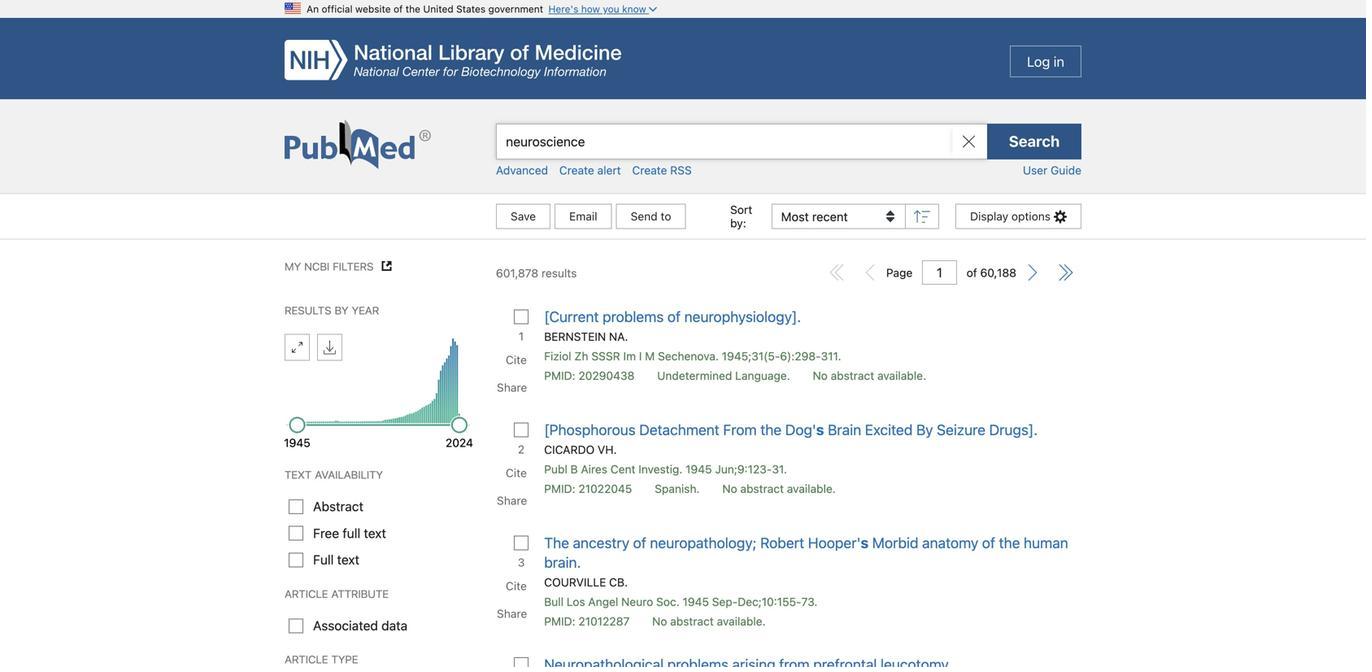 Task type: locate. For each thing, give the bounding box(es) containing it.
share button left the bull at bottom left
[[495, 600, 531, 628]]

2 vertical spatial the
[[999, 534, 1020, 552]]

share down 2
[[497, 494, 527, 507]]

1945 inside cicardo vh. publ b aires cent investig. 1945 jun;9:123-31. pmid: 21022045
[[686, 462, 712, 476]]

share button
[[495, 374, 531, 401], [495, 487, 531, 515], [495, 600, 531, 628]]

2 share from the top
[[497, 494, 527, 507]]

0 vertical spatial text
[[364, 525, 386, 541]]

0 vertical spatial cite
[[506, 353, 527, 366]]

no abstract available. down sep-
[[652, 615, 766, 628]]

2 vertical spatial cite button
[[504, 572, 531, 600]]

the for [phosphorous
[[761, 421, 782, 438]]

text right full
[[364, 525, 386, 541]]

pmid: down publ
[[544, 482, 576, 495]]

government
[[488, 3, 544, 15]]

1 vertical spatial no
[[723, 482, 738, 495]]

s left brain
[[817, 421, 824, 438]]

pmid: down fiziol
[[544, 369, 576, 382]]

2 vertical spatial 1945
[[683, 595, 709, 608]]

1 cite from the top
[[506, 353, 527, 366]]

2 vertical spatial cite
[[506, 579, 527, 593]]

1945 up spanish.
[[686, 462, 712, 476]]

0 vertical spatial no abstract available.
[[813, 369, 927, 382]]

1 cite button from the top
[[504, 346, 531, 374]]

available. down '31.'
[[787, 482, 836, 495]]

Search search field
[[480, 124, 1098, 159]]

1 horizontal spatial create
[[632, 164, 667, 177]]

cite down 2
[[506, 466, 527, 480]]

log in link
[[1010, 46, 1082, 77]]

1945 right soc.
[[683, 595, 709, 608]]

article attribute
[[285, 585, 389, 601]]

0 vertical spatial available.
[[878, 369, 927, 382]]

the left dog'
[[761, 421, 782, 438]]

1 vertical spatial pmid:
[[544, 482, 576, 495]]

1 vertical spatial cite
[[506, 466, 527, 480]]

angel
[[588, 595, 618, 608]]

cite
[[506, 353, 527, 366], [506, 466, 527, 480], [506, 579, 527, 593]]

share left the bull at bottom left
[[497, 607, 527, 620]]

2 article from the top
[[285, 651, 328, 666]]

last page image
[[1058, 264, 1074, 281]]

1945
[[284, 436, 310, 449], [686, 462, 712, 476], [683, 595, 709, 608]]

united
[[423, 3, 454, 15]]

dec;10:155-
[[738, 595, 802, 608]]

create
[[560, 164, 594, 177], [632, 164, 667, 177]]

from
[[723, 421, 757, 438]]

cite button down "1"
[[504, 346, 531, 374]]

the left human at the right
[[999, 534, 1020, 552]]

1945 inside courville cb. bull los angel neuro soc. 1945 sep-dec;10:155-73. pmid: 21012287
[[683, 595, 709, 608]]

no down 311.
[[813, 369, 828, 382]]

share for the ancestry of neuropathology; robert hooper' s
[[497, 607, 527, 620]]

3 share from the top
[[497, 607, 527, 620]]

1 vertical spatial cite button
[[504, 459, 531, 487]]

article down 'full'
[[285, 585, 328, 601]]

of right ancestry
[[633, 534, 647, 552]]

available. up excited on the right bottom of the page
[[878, 369, 927, 382]]

create for create rss
[[632, 164, 667, 177]]

share
[[497, 381, 527, 394], [497, 494, 527, 507], [497, 607, 527, 620]]

full text
[[313, 552, 360, 567]]

2 horizontal spatial available.
[[878, 369, 927, 382]]

here's how you know button
[[549, 3, 657, 15]]

no down soc.
[[652, 615, 667, 628]]

2 horizontal spatial no
[[813, 369, 828, 382]]

log in
[[1027, 53, 1065, 70]]

0 horizontal spatial text
[[337, 552, 360, 567]]

hooper'
[[808, 534, 861, 552]]

cite button down 3
[[504, 572, 531, 600]]

dog'
[[786, 421, 817, 438]]

0 vertical spatial s
[[817, 421, 824, 438]]

drugs].
[[990, 421, 1038, 438]]

morbid
[[873, 534, 919, 552]]

advanced link
[[496, 164, 548, 177]]

2 vertical spatial share
[[497, 607, 527, 620]]

0 vertical spatial article
[[285, 585, 328, 601]]

cite for the ancestry of neuropathology; robert hooper'
[[506, 579, 527, 593]]

none search field containing search
[[0, 99, 1367, 240]]

3 pmid: from the top
[[544, 615, 576, 628]]

article
[[285, 585, 328, 601], [285, 651, 328, 666]]

1 horizontal spatial available.
[[787, 482, 836, 495]]

1 vertical spatial available.
[[787, 482, 836, 495]]

0 vertical spatial share
[[497, 381, 527, 394]]

sssr
[[592, 349, 620, 363]]

ancestry
[[573, 534, 630, 552]]

abstract down '31.'
[[741, 482, 784, 495]]

anatomy
[[923, 534, 979, 552]]

1 vertical spatial no abstract available.
[[723, 482, 836, 495]]

abstract
[[831, 369, 875, 382], [741, 482, 784, 495], [670, 615, 714, 628]]

1 article from the top
[[285, 585, 328, 601]]

share button down "1"
[[495, 374, 531, 401]]

filters group
[[285, 466, 472, 667]]

2 cite button from the top
[[504, 459, 531, 487]]

data
[[382, 618, 408, 633]]

1 vertical spatial share button
[[495, 487, 531, 515]]

pmid: inside courville cb. bull los angel neuro soc. 1945 sep-dec;10:155-73. pmid: 21012287
[[544, 615, 576, 628]]

share down "1"
[[497, 381, 527, 394]]

no abstract available. down '31.'
[[723, 482, 836, 495]]

pmid: down the bull at bottom left
[[544, 615, 576, 628]]

create left rss in the top of the page
[[632, 164, 667, 177]]

2 cite from the top
[[506, 466, 527, 480]]

no
[[813, 369, 828, 382], [723, 482, 738, 495], [652, 615, 667, 628]]

20290438
[[579, 369, 635, 382]]

2 vertical spatial no abstract available.
[[652, 615, 766, 628]]

3 share button from the top
[[495, 600, 531, 628]]

no down jun;9:123-
[[723, 482, 738, 495]]

2 vertical spatial pmid:
[[544, 615, 576, 628]]

text right 'full'
[[337, 552, 360, 567]]

cite down "1"
[[506, 353, 527, 366]]

rss
[[670, 164, 692, 177]]

2024
[[446, 436, 473, 449]]

guide
[[1051, 164, 1082, 177]]

sort by:
[[731, 203, 753, 230]]

of right problems
[[668, 308, 681, 325]]

available.
[[878, 369, 927, 382], [787, 482, 836, 495], [717, 615, 766, 628]]

of for [current problems of neurophysiology].
[[668, 308, 681, 325]]

2 vertical spatial available.
[[717, 615, 766, 628]]

31.
[[772, 462, 787, 476]]

cent
[[611, 462, 636, 476]]

cite down 3
[[506, 579, 527, 593]]

advanced
[[496, 164, 548, 177]]

2 vertical spatial share button
[[495, 600, 531, 628]]

search
[[1009, 132, 1060, 150]]

1 create from the left
[[560, 164, 594, 177]]

of for morbid anatomy of the human brain.
[[982, 534, 996, 552]]

1 horizontal spatial no
[[723, 482, 738, 495]]

1 vertical spatial abstract
[[741, 482, 784, 495]]

cite button down 2
[[504, 459, 531, 487]]

article left type
[[285, 651, 328, 666]]

0 horizontal spatial abstract
[[670, 615, 714, 628]]

of for the ancestry of neuropathology; robert hooper' s
[[633, 534, 647, 552]]

website
[[355, 3, 391, 15]]

1945;31(5-
[[722, 349, 780, 363]]

of inside morbid anatomy of the human brain.
[[982, 534, 996, 552]]

sechenova.
[[658, 349, 719, 363]]

abstract down soc.
[[670, 615, 714, 628]]

0 vertical spatial abstract
[[831, 369, 875, 382]]

results by year
[[285, 302, 379, 317]]

know
[[622, 3, 647, 15]]

by
[[335, 302, 349, 317]]

u.s. flag image
[[285, 0, 301, 16]]

na.
[[609, 330, 628, 343]]

user
[[1023, 164, 1048, 177]]

associated
[[313, 618, 378, 633]]

1 vertical spatial s
[[861, 534, 869, 552]]

nih nlm logo image
[[285, 40, 621, 80]]

21012287
[[579, 615, 630, 628]]

send to
[[631, 209, 671, 223]]

0 horizontal spatial no
[[652, 615, 667, 628]]

available. down sep-
[[717, 615, 766, 628]]

robert
[[761, 534, 805, 552]]

associated data
[[313, 618, 408, 633]]

abstract for [phosphorous detachment from the dog'
[[741, 482, 784, 495]]

share button down 2
[[495, 487, 531, 515]]

available. for [current problems of neurophysiology].
[[878, 369, 927, 382]]

full
[[343, 525, 361, 541]]

1 vertical spatial article
[[285, 651, 328, 666]]

1 vertical spatial 1945
[[686, 462, 712, 476]]

0 vertical spatial share button
[[495, 374, 531, 401]]

share for [phosphorous detachment from the dog' s brain excited by seizure drugs].
[[497, 494, 527, 507]]

2 pmid: from the top
[[544, 482, 576, 495]]

search button
[[988, 124, 1082, 159]]

cite for [phosphorous detachment from the dog'
[[506, 466, 527, 480]]

text
[[285, 466, 312, 482]]

the left united
[[406, 3, 421, 15]]

article for article type
[[285, 651, 328, 666]]

0 vertical spatial pmid:
[[544, 369, 576, 382]]

None search field
[[0, 99, 1367, 240]]

pubmed logo image
[[285, 120, 431, 169]]

0 vertical spatial cite button
[[504, 346, 531, 374]]

2 share button from the top
[[495, 487, 531, 515]]

of right anatomy
[[982, 534, 996, 552]]

0 vertical spatial 1945
[[284, 436, 310, 449]]

311.
[[821, 349, 842, 363]]

3 cite button from the top
[[504, 572, 531, 600]]

the inside morbid anatomy of the human brain.
[[999, 534, 1020, 552]]

display options
[[971, 209, 1051, 223]]

3 cite from the top
[[506, 579, 527, 593]]

1 horizontal spatial s
[[861, 534, 869, 552]]

0 horizontal spatial create
[[560, 164, 594, 177]]

the
[[406, 3, 421, 15], [761, 421, 782, 438], [999, 534, 1020, 552]]

1 vertical spatial share
[[497, 494, 527, 507]]

no abstract available. for [phosphorous detachment from the dog'
[[723, 482, 836, 495]]

1 horizontal spatial text
[[364, 525, 386, 541]]

1 horizontal spatial abstract
[[741, 482, 784, 495]]

page
[[887, 266, 913, 279]]

1945 up 'text'
[[284, 436, 310, 449]]

by:
[[731, 216, 747, 230]]

human
[[1024, 534, 1069, 552]]

2 horizontal spatial abstract
[[831, 369, 875, 382]]

1 vertical spatial the
[[761, 421, 782, 438]]

1 horizontal spatial the
[[761, 421, 782, 438]]

0 vertical spatial no
[[813, 369, 828, 382]]

no abstract available.
[[813, 369, 927, 382], [723, 482, 836, 495], [652, 615, 766, 628]]

s left morbid at the bottom right of page
[[861, 534, 869, 552]]

s
[[817, 421, 824, 438], [861, 534, 869, 552]]

0 horizontal spatial the
[[406, 3, 421, 15]]

official
[[322, 3, 353, 15]]

2 horizontal spatial the
[[999, 534, 1020, 552]]

Search: search field
[[496, 124, 988, 159]]

results
[[285, 302, 331, 317]]

cite button for [current problems of neurophysiology].
[[504, 346, 531, 374]]

vh.
[[598, 443, 617, 456]]

abstract down 311.
[[831, 369, 875, 382]]

1 pmid: from the top
[[544, 369, 576, 382]]

2 vertical spatial no
[[652, 615, 667, 628]]

create left alert
[[560, 164, 594, 177]]

2 create from the left
[[632, 164, 667, 177]]

create rss button
[[632, 164, 692, 177]]

0 vertical spatial the
[[406, 3, 421, 15]]

no abstract available. down 311.
[[813, 369, 927, 382]]

cite button for the ancestry of neuropathology; robert hooper'
[[504, 572, 531, 600]]



Task type: vqa. For each thing, say whether or not it's contained in the screenshot.
Full text
yes



Task type: describe. For each thing, give the bounding box(es) containing it.
display options button
[[956, 204, 1082, 229]]

aires
[[581, 462, 608, 476]]

available. for [phosphorous detachment from the dog'
[[787, 482, 836, 495]]

share button for [phosphorous
[[495, 487, 531, 515]]

neuro
[[622, 595, 653, 608]]

cicardo
[[544, 443, 595, 456]]

options
[[1012, 209, 1051, 223]]

21022045
[[579, 482, 632, 495]]

display
[[971, 209, 1009, 223]]

courville cb. bull los angel neuro soc. 1945 sep-dec;10:155-73. pmid: 21012287
[[544, 576, 818, 628]]

the for morbid
[[999, 534, 1020, 552]]

cite for [current problems of neurophysiology].
[[506, 353, 527, 366]]

alert
[[598, 164, 621, 177]]

an
[[307, 3, 319, 15]]

[current problems of neurophysiology].
[[544, 308, 801, 325]]

bernstein
[[544, 330, 606, 343]]

jun;9:123-
[[715, 462, 772, 476]]

Page number field
[[922, 260, 957, 285]]

1945 for courville
[[683, 595, 709, 608]]

of 60,188
[[967, 266, 1017, 279]]

share button for the
[[495, 600, 531, 628]]

send to, save, email articles region
[[496, 194, 686, 239]]

create rss
[[632, 164, 692, 177]]

my ncbi filters
[[285, 258, 374, 273]]

6):298-
[[780, 349, 821, 363]]

language.
[[735, 369, 790, 382]]

morbid anatomy of the human brain.
[[544, 534, 1069, 571]]

1 share from the top
[[497, 381, 527, 394]]

publ
[[544, 462, 568, 476]]

you
[[603, 3, 620, 15]]

neuropathology;
[[650, 534, 757, 552]]

abstract for [current problems of neurophysiology].
[[831, 369, 875, 382]]

bernstein na. fiziol zh sssr im i m sechenova. 1945;31(5-6):298-311. pmid: 20290438
[[544, 330, 842, 382]]

type
[[332, 651, 358, 666]]

full
[[313, 552, 334, 567]]

cicardo vh. publ b aires cent investig. 1945 jun;9:123-31. pmid: 21022045
[[544, 443, 787, 495]]

2
[[518, 443, 525, 456]]

1 share button from the top
[[495, 374, 531, 401]]

pmid: inside bernstein na. fiziol zh sssr im i m sechenova. 1945;31(5-6):298-311. pmid: 20290438
[[544, 369, 576, 382]]

send
[[631, 209, 658, 223]]

73.
[[802, 595, 818, 608]]

to
[[661, 209, 671, 223]]

[phosphorous
[[544, 421, 636, 438]]

of right the website
[[394, 3, 403, 15]]

601,878 results
[[496, 266, 577, 280]]

0 horizontal spatial s
[[817, 421, 824, 438]]

3
[[518, 556, 525, 569]]

article for article attribute
[[285, 585, 328, 601]]

filters
[[333, 258, 374, 273]]

no abstract available. for [current problems of neurophysiology].
[[813, 369, 927, 382]]

my
[[285, 258, 301, 273]]

cb.
[[609, 576, 628, 589]]

no for [current problems of neurophysiology].
[[813, 369, 828, 382]]

[current problems of neurophysiology]. link
[[544, 307, 801, 327]]

save button
[[496, 204, 551, 229]]

send to button
[[616, 204, 686, 229]]

by
[[917, 421, 934, 438]]

0 horizontal spatial available.
[[717, 615, 766, 628]]

attribute
[[332, 585, 389, 601]]

1945 for cicardo
[[686, 462, 712, 476]]

brain.
[[544, 554, 581, 571]]

fiziol
[[544, 349, 572, 363]]

states
[[456, 3, 486, 15]]

i
[[639, 349, 642, 363]]

2 vertical spatial abstract
[[670, 615, 714, 628]]

email
[[569, 209, 598, 223]]

abstract
[[313, 499, 364, 514]]

spanish.
[[655, 482, 700, 495]]

create alert link
[[560, 164, 621, 177]]

email button
[[555, 204, 612, 229]]

the ancestry of neuropathology; robert hooper' s
[[544, 534, 869, 552]]

cite button for [phosphorous detachment from the dog'
[[504, 459, 531, 487]]

sep-
[[712, 595, 738, 608]]

courville
[[544, 576, 606, 589]]

no for [phosphorous detachment from the dog'
[[723, 482, 738, 495]]

text availability
[[285, 466, 383, 482]]

of left 60,188
[[967, 266, 978, 279]]

undetermined language.
[[657, 369, 790, 382]]

zh
[[575, 349, 589, 363]]

here's
[[549, 3, 579, 15]]

create for create alert
[[560, 164, 594, 177]]

excited
[[865, 421, 913, 438]]

pmid: inside cicardo vh. publ b aires cent investig. 1945 jun;9:123-31. pmid: 21022045
[[544, 482, 576, 495]]

user guide
[[1023, 164, 1082, 177]]

1 vertical spatial text
[[337, 552, 360, 567]]

undetermined
[[657, 369, 732, 382]]

m
[[645, 349, 655, 363]]

detachment
[[640, 421, 720, 438]]

ncbi
[[304, 258, 330, 273]]

b
[[571, 462, 578, 476]]

results
[[542, 266, 577, 280]]

user guide link
[[1023, 164, 1082, 177]]

availability
[[315, 466, 383, 482]]

sort
[[731, 203, 753, 216]]

601,878
[[496, 266, 539, 280]]

seizure
[[937, 421, 986, 438]]

free
[[313, 525, 339, 541]]

[phosphorous detachment from the dog' s brain excited by seizure drugs].
[[544, 421, 1038, 438]]

soc.
[[657, 595, 680, 608]]

bull
[[544, 595, 564, 608]]

an official website of the united states government here's how you know
[[307, 3, 647, 15]]

next page image
[[1025, 264, 1041, 281]]

neurophysiology].
[[685, 308, 801, 325]]



